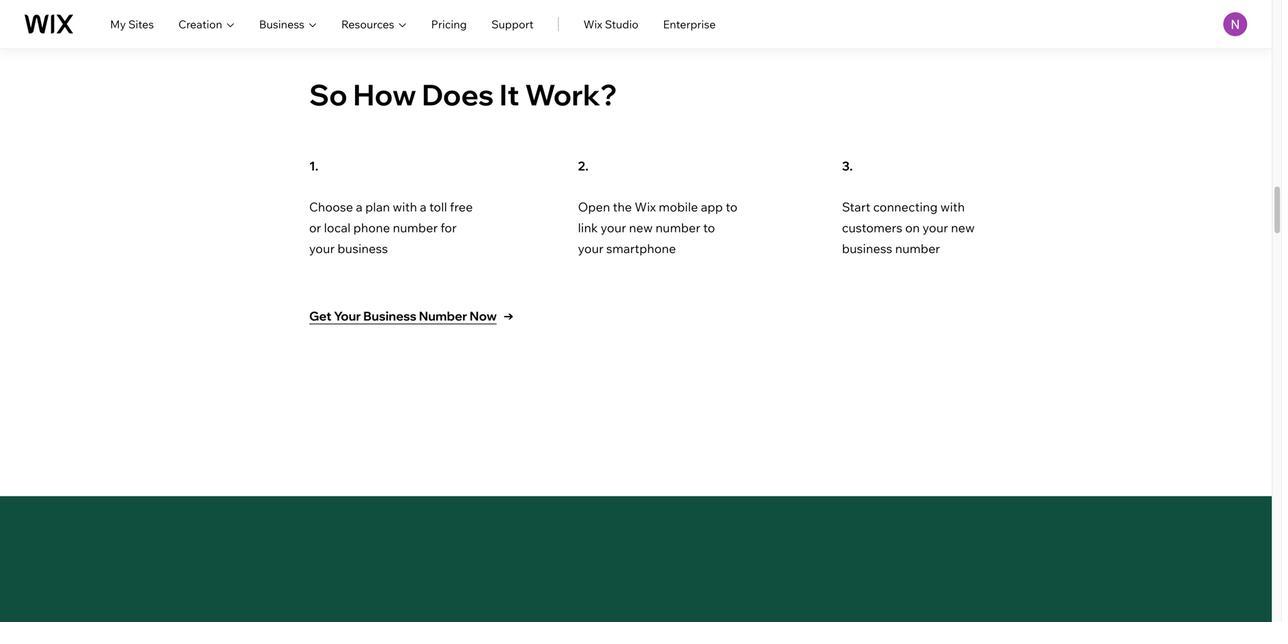 Task type: vqa. For each thing, say whether or not it's contained in the screenshot.
Learn
no



Task type: locate. For each thing, give the bounding box(es) containing it.
for
[[441, 220, 457, 236]]

so
[[309, 76, 347, 113]]

new inside 'start connecting with customers on your new business number'
[[951, 220, 975, 236]]

resources button
[[341, 16, 407, 32]]

1 horizontal spatial wix
[[635, 199, 656, 215]]

so how does it work?
[[309, 76, 617, 113]]

number down toll
[[393, 220, 438, 236]]

local
[[324, 220, 351, 236]]

to
[[726, 199, 737, 215], [703, 220, 715, 236]]

start
[[842, 199, 870, 215]]

with right the plan
[[393, 199, 417, 215]]

it
[[499, 76, 519, 113]]

0 vertical spatial to
[[726, 199, 737, 215]]

0 horizontal spatial business
[[337, 241, 388, 256]]

a left toll
[[420, 199, 427, 215]]

2 a from the left
[[420, 199, 427, 215]]

1 horizontal spatial new
[[951, 220, 975, 236]]

0 horizontal spatial new
[[629, 220, 653, 236]]

connecting
[[873, 199, 938, 215]]

phone
[[353, 220, 390, 236]]

0 horizontal spatial with
[[393, 199, 417, 215]]

number down on
[[895, 241, 940, 256]]

link
[[578, 220, 598, 236]]

1 horizontal spatial business
[[363, 309, 416, 324]]

choose
[[309, 199, 353, 215]]

wix left studio
[[583, 17, 602, 31]]

business down phone
[[337, 241, 388, 256]]

your down link
[[578, 241, 604, 256]]

now
[[470, 309, 497, 324]]

support link
[[491, 16, 534, 32]]

sites
[[128, 17, 154, 31]]

your right on
[[923, 220, 948, 236]]

new
[[629, 220, 653, 236], [951, 220, 975, 236]]

1 business from the left
[[337, 241, 388, 256]]

1 vertical spatial business
[[363, 309, 416, 324]]

does
[[422, 76, 494, 113]]

1 new from the left
[[629, 220, 653, 236]]

your down the
[[601, 220, 626, 236]]

1 horizontal spatial with
[[940, 199, 965, 215]]

number
[[393, 220, 438, 236], [655, 220, 700, 236], [895, 241, 940, 256]]

open
[[578, 199, 610, 215]]

0 vertical spatial wix
[[583, 17, 602, 31]]

wix studio link
[[583, 16, 638, 32]]

with right connecting
[[940, 199, 965, 215]]

studio
[[605, 17, 638, 31]]

get
[[309, 309, 331, 324]]

with inside 'start connecting with customers on your new business number'
[[940, 199, 965, 215]]

1 vertical spatial wix
[[635, 199, 656, 215]]

0 vertical spatial business
[[259, 17, 304, 31]]

enterprise
[[663, 17, 716, 31]]

business
[[337, 241, 388, 256], [842, 241, 892, 256]]

customers
[[842, 220, 902, 236]]

2 new from the left
[[951, 220, 975, 236]]

profile image image
[[1223, 12, 1247, 36]]

0 horizontal spatial business
[[259, 17, 304, 31]]

business down customers
[[842, 241, 892, 256]]

3.
[[842, 158, 853, 174]]

business inside "dropdown button"
[[259, 17, 304, 31]]

to down the app
[[703, 220, 715, 236]]

wix inside the open the wix mobile app to link your new number to your smartphone
[[635, 199, 656, 215]]

number down mobile on the top
[[655, 220, 700, 236]]

a
[[356, 199, 363, 215], [420, 199, 427, 215]]

your inside 'start connecting with customers on your new business number'
[[923, 220, 948, 236]]

creation button
[[178, 16, 234, 32]]

how
[[353, 76, 416, 113]]

business
[[259, 17, 304, 31], [363, 309, 416, 324]]

0 horizontal spatial number
[[393, 220, 438, 236]]

1.
[[309, 158, 318, 174]]

0 horizontal spatial a
[[356, 199, 363, 215]]

1 horizontal spatial to
[[726, 199, 737, 215]]

a left the plan
[[356, 199, 363, 215]]

your down or
[[309, 241, 335, 256]]

pricing
[[431, 17, 467, 31]]

with
[[393, 199, 417, 215], [940, 199, 965, 215]]

new right on
[[951, 220, 975, 236]]

2.
[[578, 158, 588, 174]]

mage that reflects the richness of the features and capabilities of the business phone number: a visual illustration of a phone call, how inbox and contact list are integrated, setting the business call hours, do not disturb and custom voicemail recording. image
[[0, 0, 1272, 64]]

1 with from the left
[[393, 199, 417, 215]]

1 horizontal spatial number
[[655, 220, 700, 236]]

your
[[601, 220, 626, 236], [923, 220, 948, 236], [309, 241, 335, 256], [578, 241, 604, 256]]

new up 'smartphone' on the top of page
[[629, 220, 653, 236]]

1 horizontal spatial a
[[420, 199, 427, 215]]

1 horizontal spatial business
[[842, 241, 892, 256]]

2 business from the left
[[842, 241, 892, 256]]

get your business number now
[[309, 309, 497, 324]]

your
[[334, 309, 361, 324]]

to right the app
[[726, 199, 737, 215]]

enterprise link
[[663, 16, 716, 32]]

0 horizontal spatial to
[[703, 220, 715, 236]]

start connecting with customers on your new business number
[[842, 199, 975, 256]]

wix right the
[[635, 199, 656, 215]]

2 with from the left
[[940, 199, 965, 215]]

0 horizontal spatial wix
[[583, 17, 602, 31]]

wix
[[583, 17, 602, 31], [635, 199, 656, 215]]

number inside choose a plan with a toll free or local phone number for your business
[[393, 220, 438, 236]]

2 horizontal spatial number
[[895, 241, 940, 256]]

pricing link
[[431, 16, 467, 32]]



Task type: describe. For each thing, give the bounding box(es) containing it.
work?
[[525, 76, 617, 113]]

my sites
[[110, 17, 154, 31]]

on
[[905, 220, 920, 236]]

new inside the open the wix mobile app to link your new number to your smartphone
[[629, 220, 653, 236]]

business inside choose a plan with a toll free or local phone number for your business
[[337, 241, 388, 256]]

wix studio
[[583, 17, 638, 31]]

business inside 'start connecting with customers on your new business number'
[[842, 241, 892, 256]]

number
[[419, 309, 467, 324]]

plan
[[365, 199, 390, 215]]

support
[[491, 17, 534, 31]]

mobile
[[659, 199, 698, 215]]

my sites link
[[110, 16, 154, 32]]

my
[[110, 17, 126, 31]]

toll
[[429, 199, 447, 215]]

open the wix mobile app to link your new number to your smartphone
[[578, 199, 737, 256]]

creation
[[178, 17, 222, 31]]

smartphone
[[606, 241, 676, 256]]

1 vertical spatial to
[[703, 220, 715, 236]]

number inside the open the wix mobile app to link your new number to your smartphone
[[655, 220, 700, 236]]

choose a plan with a toll free or local phone number for your business
[[309, 199, 473, 256]]

1 a from the left
[[356, 199, 363, 215]]

or
[[309, 220, 321, 236]]

number inside 'start connecting with customers on your new business number'
[[895, 241, 940, 256]]

app
[[701, 199, 723, 215]]

with inside choose a plan with a toll free or local phone number for your business
[[393, 199, 417, 215]]

your inside choose a plan with a toll free or local phone number for your business
[[309, 241, 335, 256]]

free
[[450, 199, 473, 215]]

get your business number now link
[[309, 307, 515, 326]]

the
[[613, 199, 632, 215]]

resources
[[341, 17, 394, 31]]

business button
[[259, 16, 317, 32]]



